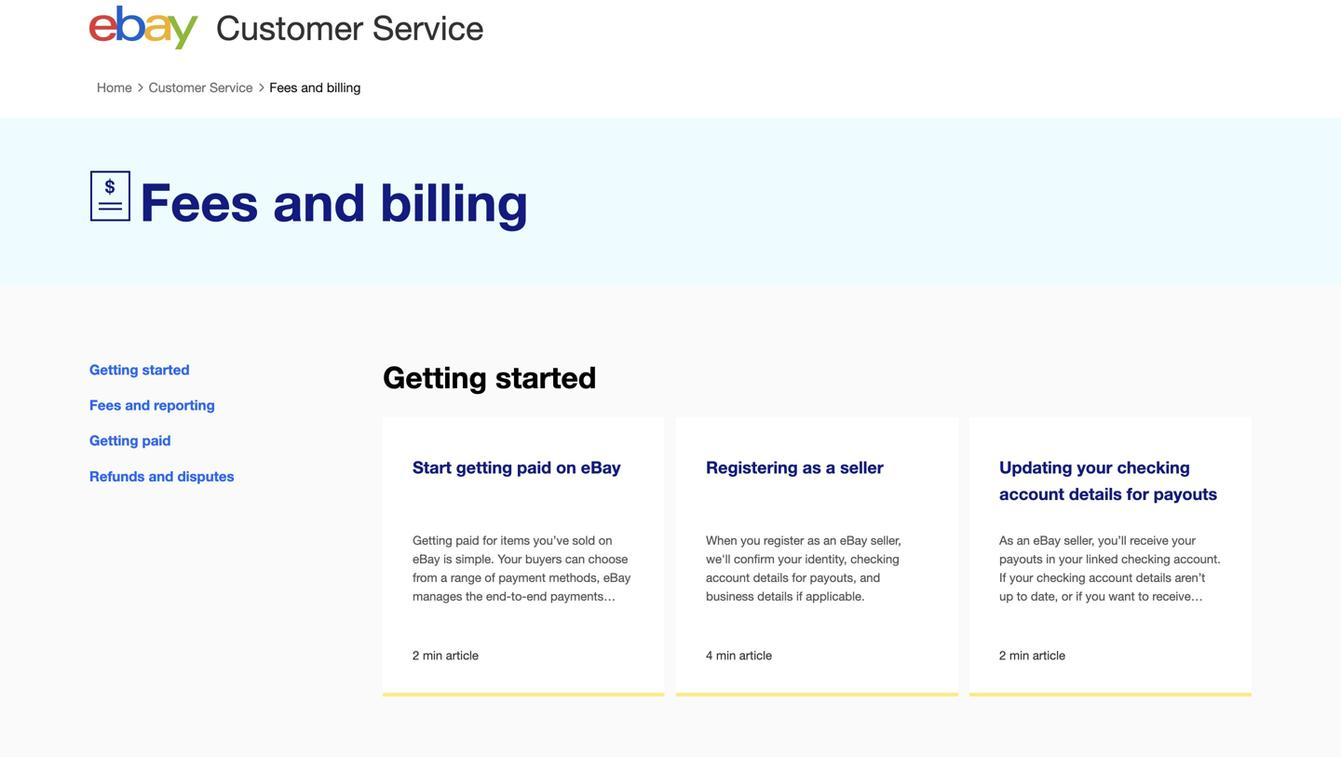 Task type: locate. For each thing, give the bounding box(es) containing it.
0 vertical spatial billing
[[327, 80, 361, 95]]

refunds and disputes link
[[89, 468, 234, 485]]

3 min from the left
[[1010, 649, 1030, 663]]

1 vertical spatial fees
[[140, 170, 259, 232]]

ebay up from
[[413, 552, 440, 566]]

2 min from the left
[[717, 649, 736, 663]]

min
[[423, 649, 443, 663], [717, 649, 736, 663], [1010, 649, 1030, 663]]

account up business
[[706, 571, 750, 585]]

ebay up sold
[[581, 458, 621, 478]]

0 horizontal spatial article
[[446, 649, 479, 663]]

1 vertical spatial customer
[[149, 80, 206, 95]]

0 horizontal spatial account
[[706, 571, 750, 585]]

2 vertical spatial checking
[[495, 627, 544, 641]]

1 vertical spatial account
[[706, 571, 750, 585]]

0 vertical spatial service
[[373, 8, 484, 47]]

0 horizontal spatial fees
[[89, 397, 121, 414]]

account
[[1000, 484, 1065, 504], [706, 571, 750, 585]]

process,
[[413, 608, 459, 622]]

0 horizontal spatial checking
[[495, 627, 544, 641]]

getting
[[383, 360, 487, 395], [89, 362, 138, 378], [89, 433, 138, 449], [413, 533, 453, 548]]

1 horizontal spatial on
[[599, 533, 613, 548]]

account down updating
[[1000, 484, 1065, 504]]

your down register
[[778, 552, 802, 566]]

checking down "seller,"
[[851, 552, 900, 566]]

your
[[1078, 458, 1113, 478], [778, 552, 802, 566], [552, 608, 575, 622], [468, 627, 492, 641]]

0 vertical spatial on
[[556, 458, 577, 478]]

customer service right home
[[149, 80, 253, 95]]

1 horizontal spatial article
[[740, 649, 772, 663]]

0 horizontal spatial customer
[[149, 80, 206, 95]]

2 vertical spatial details
[[758, 589, 793, 604]]

account inside updating your checking account details for payouts
[[1000, 484, 1065, 504]]

0 vertical spatial fees and billing
[[270, 80, 361, 95]]

your inside when you register as an ebay seller, we'll confirm your identity, checking account details for payouts, and business details if applicable.
[[778, 552, 802, 566]]

customer service
[[216, 8, 484, 47], [149, 80, 253, 95]]

2 horizontal spatial article
[[1033, 649, 1066, 663]]

0 vertical spatial a
[[826, 458, 836, 478]]

a right from
[[441, 571, 447, 585]]

customer service inside 'fees and billing' main content
[[149, 80, 253, 95]]

0 horizontal spatial on
[[556, 458, 577, 478]]

and inside getting paid for items you've sold on ebay is simple. your buyers can choose from a range of payment methods, ebay manages the end-to-end payments process, and you receive your funds directly in your checking account. 2 min article
[[463, 608, 483, 622]]

1 min from the left
[[423, 649, 443, 663]]

1 horizontal spatial service
[[373, 8, 484, 47]]

1 horizontal spatial paid
[[456, 533, 480, 548]]

for up if
[[792, 571, 807, 585]]

0 horizontal spatial billing
[[327, 80, 361, 95]]

1 horizontal spatial a
[[826, 458, 836, 478]]

1 horizontal spatial account
[[1000, 484, 1065, 504]]

1 horizontal spatial for
[[792, 571, 807, 585]]

ebay
[[581, 458, 621, 478], [840, 533, 868, 548], [413, 552, 440, 566], [604, 571, 631, 585]]

on up you've
[[556, 458, 577, 478]]

customer
[[216, 8, 363, 47], [149, 80, 206, 95]]

1 vertical spatial for
[[483, 533, 497, 548]]

start getting paid on ebay
[[413, 458, 621, 478]]

0 horizontal spatial paid
[[142, 433, 171, 449]]

details down updating
[[1070, 484, 1123, 504]]

and
[[301, 80, 323, 95], [273, 170, 366, 232], [125, 397, 150, 414], [149, 468, 174, 485], [860, 571, 881, 585], [463, 608, 483, 622]]

when you register as an ebay seller, we'll confirm your identity, checking account details for payouts, and business details if applicable.
[[706, 533, 902, 604]]

2
[[413, 649, 420, 663], [1000, 649, 1007, 663]]

1 vertical spatial customer service
[[149, 80, 253, 95]]

0 horizontal spatial min
[[423, 649, 443, 663]]

started
[[496, 360, 597, 395], [142, 362, 190, 378]]

payments
[[551, 589, 604, 604]]

1 vertical spatial on
[[599, 533, 613, 548]]

1 vertical spatial details
[[754, 571, 789, 585]]

as left "seller"
[[803, 458, 822, 478]]

1 horizontal spatial billing
[[380, 170, 529, 232]]

for
[[1127, 484, 1150, 504], [483, 533, 497, 548], [792, 571, 807, 585]]

updating your checking account details for payouts
[[1000, 458, 1218, 504]]

1 vertical spatial fees and billing
[[140, 170, 529, 232]]

to-
[[511, 589, 527, 604]]

1 vertical spatial you
[[487, 608, 506, 622]]

on
[[556, 458, 577, 478], [599, 533, 613, 548]]

your up account.
[[552, 608, 575, 622]]

3 article from the left
[[1033, 649, 1066, 663]]

when
[[706, 533, 738, 548]]

getting paid for items you've sold on ebay is simple. your buyers can choose from a range of payment methods, ebay manages the end-to-end payments process, and you receive your funds directly in your checking account. 2 min article
[[413, 533, 631, 663]]

confirm
[[734, 552, 775, 566]]

a left "seller"
[[826, 458, 836, 478]]

0 vertical spatial for
[[1127, 484, 1150, 504]]

you up confirm at bottom right
[[741, 533, 761, 548]]

paid
[[142, 433, 171, 449], [517, 458, 552, 478], [456, 533, 480, 548]]

2 vertical spatial for
[[792, 571, 807, 585]]

you've
[[534, 533, 569, 548]]

the
[[466, 589, 483, 604]]

getting up the fees and reporting link
[[89, 362, 138, 378]]

1 vertical spatial paid
[[517, 458, 552, 478]]

1 vertical spatial billing
[[380, 170, 529, 232]]

article for registering as a seller
[[740, 649, 772, 663]]

details
[[1070, 484, 1123, 504], [754, 571, 789, 585], [758, 589, 793, 604]]

checking
[[1118, 458, 1191, 478], [851, 552, 900, 566], [495, 627, 544, 641]]

0 vertical spatial customer
[[216, 8, 363, 47]]

paid up simple.
[[456, 533, 480, 548]]

start
[[413, 458, 452, 478]]

sold
[[573, 533, 596, 548]]

paid right getting in the left of the page
[[517, 458, 552, 478]]

1 vertical spatial checking
[[851, 552, 900, 566]]

payouts
[[1154, 484, 1218, 504]]

seller
[[841, 458, 884, 478]]

customer service up fees and billing link
[[216, 8, 484, 47]]

0 horizontal spatial service
[[210, 80, 253, 95]]

getting started up the fees and reporting link
[[89, 362, 190, 378]]

billing inside fees and billing link
[[327, 80, 361, 95]]

2 horizontal spatial for
[[1127, 484, 1150, 504]]

receive
[[510, 608, 548, 622]]

0 horizontal spatial 2
[[413, 649, 420, 663]]

you inside when you register as an ebay seller, we'll confirm your identity, checking account details for payouts, and business details if applicable.
[[741, 533, 761, 548]]

paid down the fees and reporting link
[[142, 433, 171, 449]]

0 vertical spatial you
[[741, 533, 761, 548]]

on inside getting paid for items you've sold on ebay is simple. your buyers can choose from a range of payment methods, ebay manages the end-to-end payments process, and you receive your funds directly in your checking account. 2 min article
[[599, 533, 613, 548]]

on up choose in the left bottom of the page
[[599, 533, 613, 548]]

as
[[803, 458, 822, 478], [808, 533, 820, 548]]

simple.
[[456, 552, 495, 566]]

details down confirm at bottom right
[[754, 571, 789, 585]]

getting inside getting paid for items you've sold on ebay is simple. your buyers can choose from a range of payment methods, ebay manages the end-to-end payments process, and you receive your funds directly in your checking account. 2 min article
[[413, 533, 453, 548]]

2 vertical spatial fees
[[89, 397, 121, 414]]

customer up fees and billing link
[[216, 8, 363, 47]]

as inside when you register as an ebay seller, we'll confirm your identity, checking account details for payouts, and business details if applicable.
[[808, 533, 820, 548]]

from
[[413, 571, 438, 585]]

reporting
[[154, 397, 215, 414]]

1 horizontal spatial min
[[717, 649, 736, 663]]

customer right home
[[149, 80, 206, 95]]

0 vertical spatial paid
[[142, 433, 171, 449]]

payouts,
[[810, 571, 857, 585]]

getting up is
[[413, 533, 453, 548]]

you down end-
[[487, 608, 506, 622]]

2 horizontal spatial fees
[[270, 80, 298, 95]]

getting paid
[[89, 433, 171, 449]]

can
[[565, 552, 585, 566]]

getting up start
[[383, 360, 487, 395]]

0 horizontal spatial for
[[483, 533, 497, 548]]

end-
[[486, 589, 511, 604]]

checking down 'receive'
[[495, 627, 544, 641]]

paid inside getting paid for items you've sold on ebay is simple. your buyers can choose from a range of payment methods, ebay manages the end-to-end payments process, and you receive your funds directly in your checking account. 2 min article
[[456, 533, 480, 548]]

4 min article
[[706, 649, 772, 663]]

1 horizontal spatial you
[[741, 533, 761, 548]]

1 article from the left
[[446, 649, 479, 663]]

fees and billing
[[270, 80, 361, 95], [140, 170, 529, 232]]

2 article from the left
[[740, 649, 772, 663]]

0 vertical spatial details
[[1070, 484, 1123, 504]]

0 vertical spatial account
[[1000, 484, 1065, 504]]

1 horizontal spatial checking
[[851, 552, 900, 566]]

getting paid link
[[89, 433, 171, 449]]

business
[[706, 589, 754, 604]]

if
[[797, 589, 803, 604]]

1 horizontal spatial getting started
[[383, 360, 597, 395]]

1 horizontal spatial 2
[[1000, 649, 1007, 663]]

min for registering as a seller
[[717, 649, 736, 663]]

2 vertical spatial paid
[[456, 533, 480, 548]]

billing
[[327, 80, 361, 95], [380, 170, 529, 232]]

getting started
[[383, 360, 597, 395], [89, 362, 190, 378]]

home
[[97, 80, 132, 95]]

min for updating your checking account details for payouts
[[1010, 649, 1030, 663]]

a
[[826, 458, 836, 478], [441, 571, 447, 585]]

getting started up getting in the left of the page
[[383, 360, 597, 395]]

checking up "payouts"
[[1118, 458, 1191, 478]]

1 2 from the left
[[413, 649, 420, 663]]

0 vertical spatial fees
[[270, 80, 298, 95]]

2 horizontal spatial checking
[[1118, 458, 1191, 478]]

0 horizontal spatial a
[[441, 571, 447, 585]]

as left an
[[808, 533, 820, 548]]

service
[[373, 8, 484, 47], [210, 80, 253, 95]]

2 horizontal spatial min
[[1010, 649, 1030, 663]]

1 vertical spatial a
[[441, 571, 447, 585]]

0 horizontal spatial you
[[487, 608, 506, 622]]

0 vertical spatial checking
[[1118, 458, 1191, 478]]

buyers
[[526, 552, 562, 566]]

4
[[706, 649, 713, 663]]

you
[[741, 533, 761, 548], [487, 608, 506, 622]]

and inside when you register as an ebay seller, we'll confirm your identity, checking account details for payouts, and business details if applicable.
[[860, 571, 881, 585]]

an
[[824, 533, 837, 548]]

funds
[[579, 608, 609, 622]]

article inside getting paid for items you've sold on ebay is simple. your buyers can choose from a range of payment methods, ebay manages the end-to-end payments process, and you receive your funds directly in your checking account. 2 min article
[[446, 649, 479, 663]]

fees
[[270, 80, 298, 95], [140, 170, 259, 232], [89, 397, 121, 414]]

1 vertical spatial service
[[210, 80, 253, 95]]

account.
[[548, 627, 595, 641]]

details left if
[[758, 589, 793, 604]]

1 horizontal spatial customer
[[216, 8, 363, 47]]

for up simple.
[[483, 533, 497, 548]]

2 min article
[[1000, 649, 1066, 663]]

1 vertical spatial as
[[808, 533, 820, 548]]

directly
[[413, 627, 452, 641]]

1 horizontal spatial fees
[[140, 170, 259, 232]]

manages
[[413, 589, 462, 604]]

items
[[501, 533, 530, 548]]

for left "payouts"
[[1127, 484, 1150, 504]]

your right updating
[[1078, 458, 1113, 478]]

checking inside updating your checking account details for payouts
[[1118, 458, 1191, 478]]

of
[[485, 571, 495, 585]]

article
[[446, 649, 479, 663], [740, 649, 772, 663], [1033, 649, 1066, 663]]

ebay right an
[[840, 533, 868, 548]]



Task type: vqa. For each thing, say whether or not it's contained in the screenshot.
Fluted
no



Task type: describe. For each thing, give the bounding box(es) containing it.
seller,
[[871, 533, 902, 548]]

for inside updating your checking account details for payouts
[[1127, 484, 1150, 504]]

choose
[[589, 552, 628, 566]]

0 horizontal spatial started
[[142, 362, 190, 378]]

range
[[451, 571, 482, 585]]

2 2 from the left
[[1000, 649, 1007, 663]]

getting up refunds
[[89, 433, 138, 449]]

account inside when you register as an ebay seller, we'll confirm your identity, checking account details for payouts, and business details if applicable.
[[706, 571, 750, 585]]

refunds and disputes
[[89, 468, 234, 485]]

disputes
[[177, 468, 234, 485]]

a inside getting paid for items you've sold on ebay is simple. your buyers can choose from a range of payment methods, ebay manages the end-to-end payments process, and you receive your funds directly in your checking account. 2 min article
[[441, 571, 447, 585]]

refunds
[[89, 468, 145, 485]]

identity,
[[806, 552, 848, 566]]

details inside updating your checking account details for payouts
[[1070, 484, 1123, 504]]

for inside getting paid for items you've sold on ebay is simple. your buyers can choose from a range of payment methods, ebay manages the end-to-end payments process, and you receive your funds directly in your checking account. 2 min article
[[483, 533, 497, 548]]

in
[[456, 627, 465, 641]]

applicable.
[[806, 589, 865, 604]]

customer service link
[[149, 80, 253, 95]]

0 horizontal spatial getting started
[[89, 362, 190, 378]]

is
[[444, 552, 452, 566]]

register
[[764, 533, 804, 548]]

2 horizontal spatial paid
[[517, 458, 552, 478]]

1 horizontal spatial started
[[496, 360, 597, 395]]

you inside getting paid for items you've sold on ebay is simple. your buyers can choose from a range of payment methods, ebay manages the end-to-end payments process, and you receive your funds directly in your checking account. 2 min article
[[487, 608, 506, 622]]

min inside getting paid for items you've sold on ebay is simple. your buyers can choose from a range of payment methods, ebay manages the end-to-end payments process, and you receive your funds directly in your checking account. 2 min article
[[423, 649, 443, 663]]

customer inside customer service link
[[149, 80, 206, 95]]

ebay down choose in the left bottom of the page
[[604, 571, 631, 585]]

your inside updating your checking account details for payouts
[[1078, 458, 1113, 478]]

ebay inside when you register as an ebay seller, we'll confirm your identity, checking account details for payouts, and business details if applicable.
[[840, 533, 868, 548]]

your
[[498, 552, 522, 566]]

service inside customer service link
[[210, 80, 253, 95]]

registering
[[706, 458, 798, 478]]

updating
[[1000, 458, 1073, 478]]

registering as a seller
[[706, 458, 884, 478]]

2 inside getting paid for items you've sold on ebay is simple. your buyers can choose from a range of payment methods, ebay manages the end-to-end payments process, and you receive your funds directly in your checking account. 2 min article
[[413, 649, 420, 663]]

0 vertical spatial as
[[803, 458, 822, 478]]

getting
[[456, 458, 513, 478]]

fees and reporting link
[[89, 397, 215, 414]]

home link
[[97, 80, 132, 95]]

checking inside getting paid for items you've sold on ebay is simple. your buyers can choose from a range of payment methods, ebay manages the end-to-end payments process, and you receive your funds directly in your checking account. 2 min article
[[495, 627, 544, 641]]

end
[[527, 589, 547, 604]]

fees for the fees and reporting link
[[89, 397, 121, 414]]

getting started link
[[89, 362, 190, 378]]

fees and billing main content
[[0, 71, 1342, 758]]

article for updating your checking account details for payouts
[[1033, 649, 1066, 663]]

0 vertical spatial customer service
[[216, 8, 484, 47]]

your right the in on the left of the page
[[468, 627, 492, 641]]

methods,
[[549, 571, 600, 585]]

paid for getting paid
[[142, 433, 171, 449]]

for inside when you register as an ebay seller, we'll confirm your identity, checking account details for payouts, and business details if applicable.
[[792, 571, 807, 585]]

paid for getting paid for items you've sold on ebay is simple. your buyers can choose from a range of payment methods, ebay manages the end-to-end payments process, and you receive your funds directly in your checking account. 2 min article
[[456, 533, 480, 548]]

fees for fees and billing link
[[270, 80, 298, 95]]

payment
[[499, 571, 546, 585]]

checking inside when you register as an ebay seller, we'll confirm your identity, checking account details for payouts, and business details if applicable.
[[851, 552, 900, 566]]

fees and billing link
[[270, 80, 361, 95]]

we'll
[[706, 552, 731, 566]]

fees and reporting
[[89, 397, 215, 414]]



